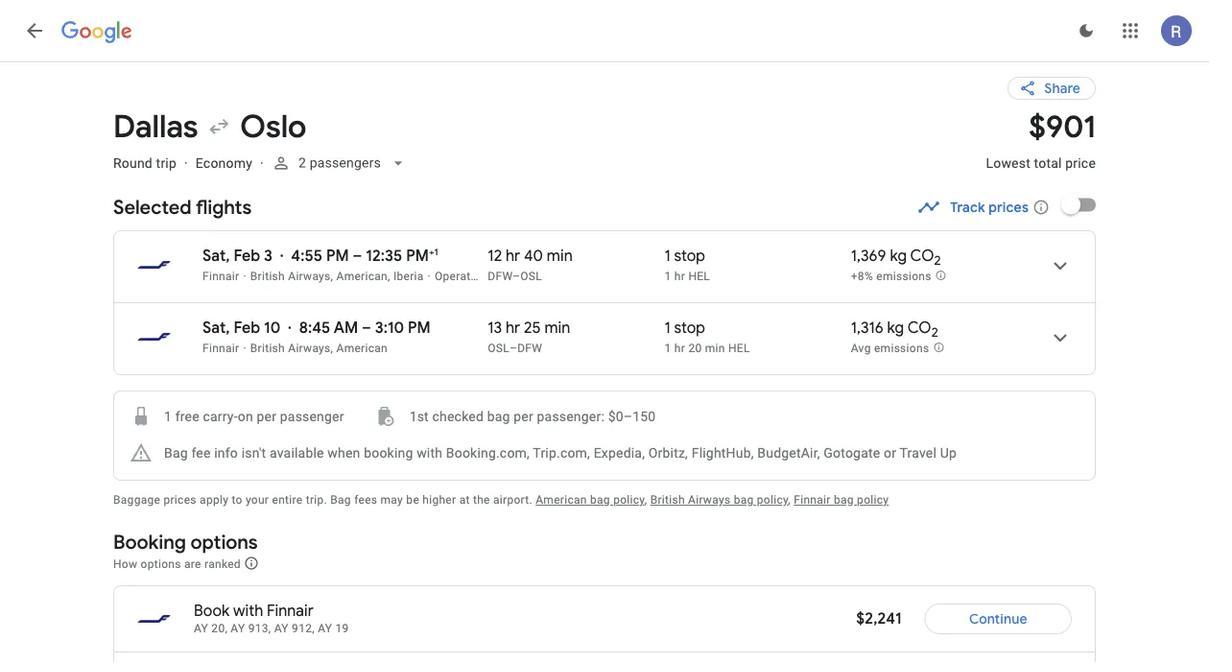 Task type: describe. For each thing, give the bounding box(es) containing it.
kg for 1,369
[[890, 246, 907, 266]]

1 stop flight. element for 12 hr 40 min
[[665, 246, 706, 269]]

1,369 kg co 2
[[851, 246, 942, 269]]

Departure time: 4:55 PM. text field
[[291, 246, 349, 266]]

osl inside '13 hr 25 min osl – dfw'
[[488, 342, 510, 355]]

0 horizontal spatial american
[[337, 342, 388, 355]]

1,369
[[851, 246, 887, 266]]

to
[[232, 494, 243, 507]]

$0–150
[[608, 409, 656, 424]]

the
[[473, 494, 490, 507]]

airways, for sat, feb 10
[[288, 342, 333, 355]]

track
[[951, 199, 986, 216]]

1st
[[410, 409, 429, 424]]

by
[[487, 270, 500, 283]]

1 for 1 free carry-on per passenger
[[164, 409, 172, 424]]

american,
[[337, 270, 390, 283]]

prices for track
[[989, 199, 1029, 216]]

min for 13 hr 25 min
[[545, 318, 571, 338]]

trip
[[156, 155, 177, 171]]

1 , from the left
[[645, 494, 647, 507]]

track prices
[[951, 199, 1029, 216]]

airport.
[[494, 494, 533, 507]]

8:45 am – 3:10 pm
[[299, 318, 431, 338]]

hr inside '13 hr 25 min osl – dfw'
[[506, 318, 521, 338]]

dallas
[[113, 107, 198, 146]]

$901
[[1029, 107, 1096, 146]]

emissions for 1,316
[[875, 342, 930, 355]]

13
[[488, 318, 502, 338]]

return flight on saturday, february 10. leaves oslo airport at 8:45 am on saturday, february 10 and arrives at dallas/fort worth international airport at 3:10 pm on saturday, february 10. element
[[203, 318, 431, 338]]

0 vertical spatial bag
[[164, 445, 188, 461]]

finnair down sat, feb 3
[[203, 270, 239, 283]]

round
[[113, 155, 153, 171]]

20
[[689, 342, 702, 355]]

2 vertical spatial british
[[651, 494, 685, 507]]

round trip
[[113, 155, 177, 171]]

passengers
[[310, 155, 381, 171]]

passenger:
[[537, 409, 605, 424]]

feb for 3
[[234, 246, 260, 266]]

gotogate
[[824, 445, 881, 461]]

entire
[[272, 494, 303, 507]]

3 policy from the left
[[858, 494, 889, 507]]

layover (1 of 1) is a 1 hr layover at helsinki airport in helsinki. element
[[665, 269, 842, 284]]

or
[[884, 445, 897, 461]]

co for 1,316 kg co
[[908, 318, 932, 338]]

when
[[328, 445, 361, 461]]

pm up british airways, american, iberia on the top left of the page
[[326, 246, 349, 266]]

british airways, american, iberia
[[250, 270, 424, 283]]

min for 12 hr 40 min
[[547, 246, 573, 266]]

with inside book with finnair ay 20, ay 913, ay 912, ay 19
[[233, 602, 263, 621]]

am
[[334, 318, 358, 338]]

total duration 13 hr 25 min. element
[[488, 318, 665, 341]]

passenger
[[280, 409, 344, 424]]

2 passengers button
[[264, 140, 416, 186]]

2 ay from the left
[[231, 622, 245, 636]]

change appearance image
[[1064, 8, 1110, 54]]

co for 1,369 kg co
[[911, 246, 935, 266]]

orbitz,
[[649, 445, 688, 461]]

checked
[[433, 409, 484, 424]]

avg emissions
[[851, 342, 930, 355]]

4:55
[[291, 246, 323, 266]]

first checked bag costs between 0 us dollars and 150 us dollars per passenger element
[[375, 405, 656, 428]]

avg
[[851, 342, 872, 355]]

available
[[270, 445, 324, 461]]

4:55 pm – 12:35 pm +1
[[291, 246, 438, 266]]

list containing sat, feb 3
[[114, 231, 1096, 374]]

share button
[[1008, 77, 1096, 100]]

bag down expedia, on the bottom
[[590, 494, 611, 507]]

$2,241
[[857, 609, 902, 629]]

1 stop 1 hr hel
[[665, 246, 711, 283]]

may
[[381, 494, 403, 507]]

baggage prices apply to your entire trip.  bag fees may be higher at the airport. american bag policy , british airways bag policy , finnair bag policy
[[113, 494, 889, 507]]

british for 3
[[250, 270, 285, 283]]

1 for 1 stop 1 hr hel
[[665, 246, 671, 266]]

selected flights
[[113, 195, 252, 219]]

for
[[565, 270, 581, 283]]

layover (1 of 1) is a 1 hr 20 min layover at helsinki airport in helsinki. element
[[665, 341, 842, 356]]

sat, for sat, feb 3
[[203, 246, 230, 266]]

none text field containing $901
[[987, 107, 1096, 188]]

baggage
[[113, 494, 161, 507]]

1 left "20" at the right bottom
[[665, 342, 672, 355]]

19
[[336, 622, 349, 636]]

total duration 12 hr 40 min. element
[[488, 246, 665, 269]]

1 ay from the left
[[194, 622, 208, 636]]

1st checked bag per passenger: $0–150
[[410, 409, 656, 424]]

travel
[[900, 445, 937, 461]]

book
[[194, 602, 230, 621]]

iberia
[[394, 270, 424, 283]]

– up american,
[[353, 246, 362, 266]]

10
[[264, 318, 281, 338]]

british for 10
[[250, 342, 285, 355]]

how
[[113, 557, 138, 571]]

main content containing dallas
[[113, 61, 1096, 663]]

+8%
[[851, 270, 874, 283]]

1 for 1 stop 1 hr 20 min hel
[[665, 318, 671, 338]]

Dallas to Oslo and back text field
[[113, 107, 963, 146]]

2 per from the left
[[514, 409, 534, 424]]

– right am
[[362, 318, 371, 338]]

12
[[488, 246, 502, 266]]

how options are ranked
[[113, 557, 244, 571]]

$901 lowest total price
[[987, 107, 1096, 171]]

loading results progress bar
[[0, 61, 1210, 65]]

913,
[[248, 622, 271, 636]]

nordic
[[503, 270, 538, 283]]

learn more about booking options element
[[244, 553, 259, 574]]

hr inside 1 stop 1 hr hel
[[675, 270, 686, 283]]

options for booking
[[191, 530, 258, 554]]

book with finnair ay 20, ay 913, ay 912, ay 19
[[194, 602, 349, 636]]

options for how
[[141, 557, 181, 571]]

901 us dollars element
[[1029, 107, 1096, 146]]

1 stop flight. element for 13 hr 25 min
[[665, 318, 706, 341]]

share
[[1045, 80, 1081, 97]]

912,
[[292, 622, 315, 636]]

hr inside 12 hr 40 min dfw – osl
[[506, 246, 521, 266]]

expedia,
[[594, 445, 645, 461]]

operated by nordic reg for finnair
[[435, 270, 621, 283]]

booking
[[364, 445, 413, 461]]

Departure time: 8:45 AM. text field
[[299, 318, 358, 338]]

go back image
[[23, 19, 46, 42]]

flight details. departing flight on saturday, february 3. leaves dallas/fort worth international airport at 4:55 pm on saturday, february 3 and arrives at oslo airport at 12:35 pm on sunday, february 4. image
[[1038, 243, 1084, 289]]

+1
[[429, 246, 438, 258]]

2 policy from the left
[[757, 494, 789, 507]]

your
[[246, 494, 269, 507]]

airways
[[688, 494, 731, 507]]

12:35
[[366, 246, 403, 266]]

1 horizontal spatial american
[[536, 494, 587, 507]]

info
[[214, 445, 238, 461]]

up
[[941, 445, 957, 461]]



Task type: vqa. For each thing, say whether or not it's contained in the screenshot.
2nd the policy from right
yes



Task type: locate. For each thing, give the bounding box(es) containing it.
carry-
[[203, 409, 238, 424]]

0 horizontal spatial ,
[[645, 494, 647, 507]]

free
[[175, 409, 200, 424]]

1 horizontal spatial per
[[514, 409, 534, 424]]

4 ay from the left
[[318, 622, 332, 636]]

ay left 19
[[318, 622, 332, 636]]

kg for 1,316
[[888, 318, 905, 338]]

policy down expedia, on the bottom
[[614, 494, 645, 507]]

2 for 13 hr 25 min
[[932, 324, 939, 341]]

emissions
[[877, 270, 932, 283], [875, 342, 930, 355]]

1 stop 1 hr 20 min hel
[[665, 318, 751, 355]]

, down expedia, on the bottom
[[645, 494, 647, 507]]

continue
[[970, 611, 1028, 628]]

0 horizontal spatial options
[[141, 557, 181, 571]]

– inside '13 hr 25 min osl – dfw'
[[510, 342, 518, 355]]

1 up layover (1 of 1) is a 1 hr layover at helsinki airport in helsinki. element
[[665, 246, 671, 266]]

Arrival time: 12:35 PM on  Sunday, February 4. text field
[[366, 246, 438, 266]]

2 right 1,316
[[932, 324, 939, 341]]

0 vertical spatial osl
[[521, 270, 542, 283]]

policy down budgetair,
[[757, 494, 789, 507]]

emissions down 1,316 kg co 2
[[875, 342, 930, 355]]

feb left 3
[[234, 246, 260, 266]]

airways, down 4:55 at the left top of page
[[288, 270, 333, 283]]

+8% emissions
[[851, 270, 932, 283]]

finnair down budgetair,
[[794, 494, 831, 507]]

pm right 3:10
[[408, 318, 431, 338]]

1
[[665, 246, 671, 266], [665, 270, 672, 283], [665, 318, 671, 338], [665, 342, 672, 355], [164, 409, 172, 424]]

fee
[[191, 445, 211, 461]]

ay left 912,
[[274, 622, 289, 636]]

stop up "20" at the right bottom
[[675, 318, 706, 338]]

– right the by at the left top
[[513, 270, 521, 283]]

2 for 12 hr 40 min
[[935, 252, 942, 269]]

british down 3
[[250, 270, 285, 283]]

pm up iberia
[[406, 246, 429, 266]]

isn't
[[242, 445, 266, 461]]

apply
[[200, 494, 229, 507]]

0 vertical spatial sat,
[[203, 246, 230, 266]]

bag down the gotogate in the bottom right of the page
[[834, 494, 854, 507]]

0 vertical spatial british
[[250, 270, 285, 283]]

continue button
[[925, 596, 1072, 642]]

0 horizontal spatial per
[[257, 409, 277, 424]]

– inside 12 hr 40 min dfw – osl
[[513, 270, 521, 283]]

, down budgetair,
[[789, 494, 791, 507]]

1 horizontal spatial policy
[[757, 494, 789, 507]]

2 inside 1,369 kg co 2
[[935, 252, 942, 269]]

1 horizontal spatial prices
[[989, 199, 1029, 216]]

co up avg emissions
[[908, 318, 932, 338]]

 image right iberia
[[428, 270, 431, 283]]

2 left passengers
[[298, 155, 306, 171]]

bag right airways
[[734, 494, 754, 507]]

1 vertical spatial sat,
[[203, 318, 230, 338]]

trip.com,
[[533, 445, 591, 461]]

with up 913, at the left bottom
[[233, 602, 263, 621]]

1 per from the left
[[257, 409, 277, 424]]

0 horizontal spatial osl
[[488, 342, 510, 355]]

1 vertical spatial dfw
[[518, 342, 543, 355]]

operated
[[435, 270, 484, 283]]

prices for baggage
[[164, 494, 197, 507]]

None text field
[[987, 107, 1096, 188]]

2 airways, from the top
[[288, 342, 333, 355]]

min
[[547, 246, 573, 266], [545, 318, 571, 338], [705, 342, 726, 355]]

1 horizontal spatial dfw
[[518, 342, 543, 355]]

american
[[337, 342, 388, 355], [536, 494, 587, 507]]

0 horizontal spatial prices
[[164, 494, 197, 507]]

prices left learn more about tracked prices image
[[989, 199, 1029, 216]]

dfw down 25
[[518, 342, 543, 355]]

co up "+8% emissions"
[[911, 246, 935, 266]]

1 1 stop flight. element from the top
[[665, 246, 706, 269]]

min inside '13 hr 25 min osl – dfw'
[[545, 318, 571, 338]]

learn more about booking options image
[[244, 556, 259, 571]]

1,316
[[851, 318, 884, 338]]

1 stop flight. element
[[665, 246, 706, 269], [665, 318, 706, 341]]

policy
[[614, 494, 645, 507], [757, 494, 789, 507], [858, 494, 889, 507]]

ay
[[194, 622, 208, 636], [231, 622, 245, 636], [274, 622, 289, 636], [318, 622, 332, 636]]

3 ay from the left
[[274, 622, 289, 636]]

kg inside 1,316 kg co 2
[[888, 318, 905, 338]]

2 right 1,369
[[935, 252, 942, 269]]

bag left fee
[[164, 445, 188, 461]]

booking options
[[113, 530, 258, 554]]

hel right "20" at the right bottom
[[729, 342, 751, 355]]

1 vertical spatial feb
[[234, 318, 260, 338]]

40
[[524, 246, 543, 266]]

per right on
[[257, 409, 277, 424]]

2 , from the left
[[789, 494, 791, 507]]

emissions down 1,369 kg co 2
[[877, 270, 932, 283]]

sat, for sat, feb 10
[[203, 318, 230, 338]]

osl
[[521, 270, 542, 283], [488, 342, 510, 355]]

min right "20" at the right bottom
[[705, 342, 726, 355]]

3:10
[[375, 318, 404, 338]]

sat,
[[203, 246, 230, 266], [203, 318, 230, 338]]

1 vertical spatial 2
[[935, 252, 942, 269]]

1 free carry-on per passenger
[[164, 409, 344, 424]]

1 stop flight. element up "20" at the right bottom
[[665, 318, 706, 341]]

1 vertical spatial osl
[[488, 342, 510, 355]]

 image for sat, feb 3
[[280, 247, 284, 266]]

20,
[[212, 622, 228, 636]]

dfw
[[488, 270, 513, 283], [518, 342, 543, 355]]

 image
[[260, 155, 264, 171]]

pm for 12:35
[[406, 246, 429, 266]]

2 vertical spatial  image
[[428, 270, 431, 283]]

min up reg
[[547, 246, 573, 266]]

stop for 12 hr 40 min
[[675, 246, 706, 266]]

1 up 1 stop 1 hr 20 min hel
[[665, 270, 672, 283]]

0 horizontal spatial bag
[[164, 445, 188, 461]]

min inside 1 stop 1 hr 20 min hel
[[705, 342, 726, 355]]

airways, for sat, feb 3
[[288, 270, 333, 283]]

budgetair,
[[758, 445, 821, 461]]

options down booking
[[141, 557, 181, 571]]

0 vertical spatial with
[[417, 445, 443, 461]]

2 vertical spatial 2
[[932, 324, 939, 341]]

1 vertical spatial bag
[[331, 494, 351, 507]]

0 vertical spatial co
[[911, 246, 935, 266]]

0 horizontal spatial policy
[[614, 494, 645, 507]]

2 sat, from the top
[[203, 318, 230, 338]]

reg
[[542, 270, 562, 283]]

kg up avg emissions
[[888, 318, 905, 338]]

2 inside popup button
[[298, 155, 306, 171]]

feb for 10
[[234, 318, 260, 338]]

policy down or
[[858, 494, 889, 507]]

2 stop from the top
[[675, 318, 706, 338]]

price
[[1066, 155, 1096, 171]]

0 vertical spatial feb
[[234, 246, 260, 266]]

Arrival time: 3:10 PM. text field
[[375, 318, 431, 338]]

be
[[406, 494, 420, 507]]

1 vertical spatial british
[[250, 342, 285, 355]]

on
[[238, 409, 253, 424]]

2 1 stop flight. element from the top
[[665, 318, 706, 341]]

0 vertical spatial  image
[[184, 155, 188, 171]]

0 vertical spatial 1 stop flight. element
[[665, 246, 706, 269]]

1 vertical spatial  image
[[280, 247, 284, 266]]

1 sat, from the top
[[203, 246, 230, 266]]

hel up 1 stop 1 hr 20 min hel
[[689, 270, 711, 283]]

flight details. return flight on saturday, february 10. leaves oslo airport at 8:45 am on saturday, february 10 and arrives at dallas/fort worth international airport at 3:10 pm on saturday, february 10. image
[[1038, 315, 1084, 361]]

0 vertical spatial min
[[547, 246, 573, 266]]

sat, feb 10
[[203, 318, 281, 338]]

8:45
[[299, 318, 331, 338]]

flights
[[196, 195, 252, 219]]

0 vertical spatial kg
[[890, 246, 907, 266]]

total
[[1035, 155, 1063, 171]]

osl down the 13
[[488, 342, 510, 355]]

0 horizontal spatial dfw
[[488, 270, 513, 283]]

bag fee info isn't available when booking with booking.com, trip.com, expedia, orbitz, flighthub, budgetair, gotogate or travel up
[[164, 445, 957, 461]]

american down trip.com,
[[536, 494, 587, 507]]

hr right the 13
[[506, 318, 521, 338]]

0 vertical spatial options
[[191, 530, 258, 554]]

0 horizontal spatial with
[[233, 602, 263, 621]]

bag
[[164, 445, 188, 461], [331, 494, 351, 507]]

british
[[250, 270, 285, 283], [250, 342, 285, 355], [651, 494, 685, 507]]

0 vertical spatial 2
[[298, 155, 306, 171]]

airways, down 8:45
[[288, 342, 333, 355]]

at
[[460, 494, 470, 507]]

2 feb from the top
[[234, 318, 260, 338]]

stop
[[675, 246, 706, 266], [675, 318, 706, 338]]

finnair right for
[[584, 270, 621, 283]]

finnair bag policy link
[[794, 494, 889, 507]]

 image right 3
[[280, 247, 284, 266]]

 image for round trip
[[184, 155, 188, 171]]

hr up 1 stop 1 hr 20 min hel
[[675, 270, 686, 283]]

1 airways, from the top
[[288, 270, 333, 283]]

selected
[[113, 195, 192, 219]]

2 vertical spatial min
[[705, 342, 726, 355]]

pm
[[326, 246, 349, 266], [406, 246, 429, 266], [408, 318, 431, 338]]

per
[[257, 409, 277, 424], [514, 409, 534, 424]]

Flight numbers AY 20, AY 913, AY 912, AY 19 text field
[[194, 622, 349, 636]]

1 vertical spatial hel
[[729, 342, 751, 355]]

stop up layover (1 of 1) is a 1 hr layover at helsinki airport in helsinki. element
[[675, 246, 706, 266]]

1 vertical spatial options
[[141, 557, 181, 571]]

co inside 1,369 kg co 2
[[911, 246, 935, 266]]

finnair down sat, feb 10
[[203, 342, 239, 355]]

1 horizontal spatial with
[[417, 445, 443, 461]]

feb left '10'
[[234, 318, 260, 338]]

finnair inside book with finnair ay 20, ay 913, ay 912, ay 19
[[267, 602, 314, 621]]

kg inside 1,369 kg co 2
[[890, 246, 907, 266]]

sat, left '10'
[[203, 318, 230, 338]]

osl inside 12 hr 40 min dfw – osl
[[521, 270, 542, 283]]

higher
[[423, 494, 456, 507]]

0 vertical spatial hel
[[689, 270, 711, 283]]

1 policy from the left
[[614, 494, 645, 507]]

1 vertical spatial airways,
[[288, 342, 333, 355]]

3
[[264, 246, 273, 266]]

0 vertical spatial stop
[[675, 246, 706, 266]]

american bag policy link
[[536, 494, 645, 507]]

emissions for 1,369
[[877, 270, 932, 283]]

1,316 kg co 2
[[851, 318, 939, 341]]

1 down 1 stop 1 hr hel
[[665, 318, 671, 338]]

flighthub,
[[692, 445, 754, 461]]

 image inside departing flight on saturday, february 3. leaves dallas/fort worth international airport at 4:55 pm on saturday, february 3 and arrives at oslo airport at 12:35 pm on sunday, february 4. element
[[280, 247, 284, 266]]

stop for 13 hr 25 min
[[675, 318, 706, 338]]

1 vertical spatial 1 stop flight. element
[[665, 318, 706, 341]]

hr inside 1 stop 1 hr 20 min hel
[[675, 342, 686, 355]]

options up ranked
[[191, 530, 258, 554]]

departing flight on saturday, february 3. leaves dallas/fort worth international airport at 4:55 pm on saturday, february 3 and arrives at oslo airport at 12:35 pm on sunday, february 4. element
[[203, 246, 438, 266]]

2 passengers
[[298, 155, 381, 171]]

2 horizontal spatial  image
[[428, 270, 431, 283]]

1 horizontal spatial bag
[[331, 494, 351, 507]]

learn more about tracked prices image
[[1033, 199, 1050, 216]]

main content
[[113, 61, 1096, 663]]

0 vertical spatial american
[[337, 342, 388, 355]]

per left passenger:
[[514, 409, 534, 424]]

1 vertical spatial stop
[[675, 318, 706, 338]]

kg up "+8% emissions"
[[890, 246, 907, 266]]

sat, down flights
[[203, 246, 230, 266]]

with down 1st
[[417, 445, 443, 461]]

stop inside 1 stop 1 hr hel
[[675, 246, 706, 266]]

1 horizontal spatial options
[[191, 530, 258, 554]]

pm for 3:10
[[408, 318, 431, 338]]

min right 25
[[545, 318, 571, 338]]

booking
[[113, 530, 186, 554]]

hel inside 1 stop 1 hr 20 min hel
[[729, 342, 751, 355]]

co inside 1,316 kg co 2
[[908, 318, 932, 338]]

bag up booking.com,
[[487, 409, 510, 424]]

british airways, american
[[250, 342, 388, 355]]

1 horizontal spatial osl
[[521, 270, 542, 283]]

british airways bag policy link
[[651, 494, 789, 507]]

0 vertical spatial dfw
[[488, 270, 513, 283]]

1 horizontal spatial  image
[[280, 247, 284, 266]]

– down total duration 13 hr 25 min. element
[[510, 342, 518, 355]]

1 horizontal spatial ,
[[789, 494, 791, 507]]

1 vertical spatial co
[[908, 318, 932, 338]]

 image
[[184, 155, 188, 171], [280, 247, 284, 266], [428, 270, 431, 283]]

american down 8:45 am – 3:10 pm
[[337, 342, 388, 355]]

ranked
[[205, 557, 241, 571]]

british down '10'
[[250, 342, 285, 355]]

1 feb from the top
[[234, 246, 260, 266]]

0 vertical spatial prices
[[989, 199, 1029, 216]]

1 vertical spatial american
[[536, 494, 587, 507]]

dfw inside 12 hr 40 min dfw – osl
[[488, 270, 513, 283]]

1 left free
[[164, 409, 172, 424]]

1 stop flight. element up 1 stop 1 hr 20 min hel
[[665, 246, 706, 269]]

0 vertical spatial airways,
[[288, 270, 333, 283]]

1 vertical spatial with
[[233, 602, 263, 621]]

hel inside 1 stop 1 hr hel
[[689, 270, 711, 283]]

2 horizontal spatial policy
[[858, 494, 889, 507]]

1 horizontal spatial hel
[[729, 342, 751, 355]]

booking.com,
[[446, 445, 530, 461]]

1 vertical spatial emissions
[[875, 342, 930, 355]]

ay left 20,
[[194, 622, 208, 636]]

1 stop from the top
[[675, 246, 706, 266]]

ay right 20,
[[231, 622, 245, 636]]

min inside 12 hr 40 min dfw – osl
[[547, 246, 573, 266]]

hr right 12
[[506, 246, 521, 266]]

25
[[524, 318, 541, 338]]

finnair up 912,
[[267, 602, 314, 621]]

 image right trip on the top left of the page
[[184, 155, 188, 171]]

2241 US dollars text field
[[857, 609, 902, 629]]

prices left apply on the bottom left of page
[[164, 494, 197, 507]]

oslo
[[240, 107, 307, 146]]

bag
[[487, 409, 510, 424], [590, 494, 611, 507], [734, 494, 754, 507], [834, 494, 854, 507]]

lowest
[[987, 155, 1031, 171]]

list
[[114, 231, 1096, 374]]

0 horizontal spatial hel
[[689, 270, 711, 283]]

1 vertical spatial kg
[[888, 318, 905, 338]]

bag right "trip."
[[331, 494, 351, 507]]

2
[[298, 155, 306, 171], [935, 252, 942, 269], [932, 324, 939, 341]]

hr left "20" at the right bottom
[[675, 342, 686, 355]]

dfw down 12
[[488, 270, 513, 283]]

0 horizontal spatial  image
[[184, 155, 188, 171]]

stop inside 1 stop 1 hr 20 min hel
[[675, 318, 706, 338]]

1 vertical spatial prices
[[164, 494, 197, 507]]

co
[[911, 246, 935, 266], [908, 318, 932, 338]]

13 hr 25 min osl – dfw
[[488, 318, 571, 355]]

osl down the 40
[[521, 270, 542, 283]]

0 vertical spatial emissions
[[877, 270, 932, 283]]

1 vertical spatial min
[[545, 318, 571, 338]]

economy
[[196, 155, 252, 171]]

dfw inside '13 hr 25 min osl – dfw'
[[518, 342, 543, 355]]

british left airways
[[651, 494, 685, 507]]

2 inside 1,316 kg co 2
[[932, 324, 939, 341]]



